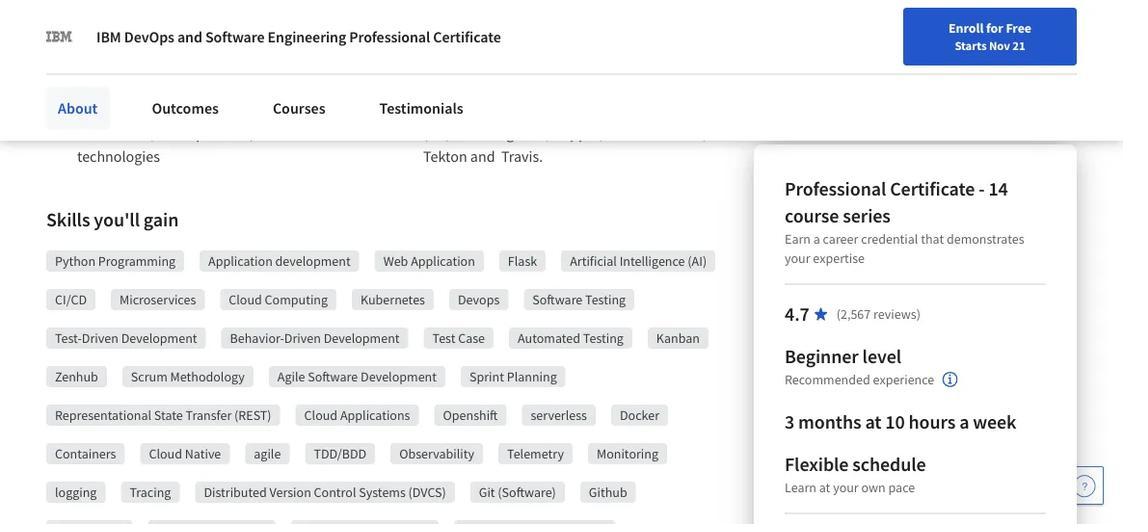 Task type: locate. For each thing, give the bounding box(es) containing it.
certificate
[[433, 27, 501, 46], [890, 177, 975, 201]]

professional
[[349, 27, 430, 46], [785, 177, 887, 201]]

shopping cart: 1 item image
[[743, 53, 780, 84]]

cloud applications
[[304, 407, 410, 424]]

None search field
[[244, 51, 389, 89]]

(ci)
[[497, 100, 520, 120]]

testing for software testing
[[585, 291, 626, 309]]

computing
[[265, 291, 328, 309]]

earn
[[785, 230, 811, 248]]

at left 10
[[865, 410, 882, 434]]

cloud up tdd/bdd
[[304, 407, 338, 424]]

testing down artificial
[[585, 291, 626, 309]]

puppet,
[[553, 123, 604, 143]]

and right devops
[[177, 27, 202, 46]]

scrum
[[131, 368, 168, 386]]

0 vertical spatial testing
[[585, 291, 626, 309]]

1 vertical spatial a
[[960, 410, 970, 434]]

hours
[[909, 410, 956, 434]]

for inside enroll for free starts nov 21
[[987, 19, 1004, 37]]

python
[[55, 253, 96, 270]]

3
[[785, 410, 795, 434]]

0 horizontal spatial professional
[[349, 27, 430, 46]]

1 horizontal spatial serverless
[[531, 407, 587, 424]]

&
[[258, 123, 267, 143]]

a right earn
[[814, 230, 820, 248]]

1 vertical spatial software
[[533, 291, 583, 309]]

at right learn
[[819, 479, 831, 497]]

1 vertical spatial at
[[819, 479, 831, 497]]

(cd)
[[423, 123, 451, 143]]

actions,
[[655, 123, 707, 143]]

(dvcs)
[[408, 484, 446, 501]]

native
[[185, 446, 221, 463]]

0 vertical spatial software
[[205, 27, 265, 46]]

software
[[205, 27, 265, 46], [533, 291, 583, 309], [308, 368, 358, 386]]

0 vertical spatial at
[[865, 410, 882, 434]]

transfer
[[186, 407, 232, 424]]

0 horizontal spatial for
[[511, 77, 529, 96]]

1 driven from the left
[[82, 330, 118, 347]]

2 vertical spatial your
[[833, 479, 859, 497]]

2 horizontal spatial cloud
[[304, 407, 338, 424]]

your down earn
[[785, 250, 811, 267]]

and down using
[[158, 123, 183, 143]]

your inside professional certificate - 14 course series earn a career credential that demonstrates your expertise
[[785, 250, 811, 267]]

0 vertical spatial professional
[[349, 27, 430, 46]]

serverless
[[270, 123, 335, 143], [531, 407, 587, 424]]

continuous up puppet,
[[550, 100, 623, 120]]

0 horizontal spatial serverless
[[270, 123, 335, 143]]

professional up course
[[785, 177, 887, 201]]

web
[[383, 253, 408, 270]]

professional up employ
[[349, 27, 430, 46]]

(e.g.
[[261, 100, 289, 120]]

0 horizontal spatial cloud
[[149, 446, 182, 463]]

0 horizontal spatial at
[[819, 479, 831, 497]]

pace
[[889, 479, 915, 497]]

skills
[[46, 208, 90, 232]]

tekton
[[423, 147, 467, 166]]

1 horizontal spatial application
[[411, 253, 475, 270]]

development up 'applications'
[[361, 368, 437, 386]]

for up nov
[[987, 19, 1004, 37]]

1 horizontal spatial certificate
[[890, 177, 975, 201]]

your right find
[[630, 61, 656, 78]]

flask
[[508, 253, 537, 270]]

2 vertical spatial software
[[308, 368, 358, 386]]

serverless down "courses"
[[270, 123, 335, 143]]

0 vertical spatial certificate
[[433, 27, 501, 46]]

a inside professional certificate - 14 course series earn a career credential that demonstrates your expertise
[[814, 230, 820, 248]]

0 vertical spatial your
[[630, 61, 656, 78]]

cloud computing
[[229, 291, 328, 309]]

development
[[121, 330, 197, 347], [324, 330, 400, 347], [361, 368, 437, 386]]

technologies
[[77, 147, 160, 166]]

using
[[152, 100, 187, 120]]

development up agile software development in the bottom of the page
[[324, 330, 400, 347]]

your inside flexible schedule learn at your own pace
[[833, 479, 859, 497]]

1 horizontal spatial at
[[865, 410, 882, 434]]

2 application from the left
[[411, 253, 475, 270]]

1 horizontal spatial professional
[[785, 177, 887, 201]]

about
[[58, 98, 98, 118]]

driven up zenhub
[[82, 330, 118, 347]]

0 horizontal spatial your
[[630, 61, 656, 78]]

4.7
[[785, 302, 810, 326]]

0 vertical spatial continuous
[[614, 77, 687, 96]]

and
[[177, 27, 202, 46], [77, 100, 102, 120], [523, 100, 547, 120], [158, 123, 183, 143], [470, 147, 495, 166]]

course
[[785, 204, 839, 228]]

driven down computing
[[284, 330, 321, 347]]

1 vertical spatial cloud
[[304, 407, 338, 424]]

continuous up deployment at the right of the page
[[614, 77, 687, 96]]

0 vertical spatial for
[[987, 19, 1004, 37]]

systems
[[359, 484, 406, 501]]

development down "microservices"
[[121, 330, 197, 347]]

application
[[208, 253, 273, 270], [411, 253, 475, 270]]

containers
[[55, 446, 116, 463]]

a
[[814, 230, 820, 248], [960, 410, 970, 434]]

months
[[799, 410, 862, 434]]

1 horizontal spatial software
[[308, 368, 358, 386]]

about link
[[46, 87, 109, 129]]

for up (ci)
[[511, 77, 529, 96]]

a left week
[[960, 410, 970, 434]]

certificate left -
[[890, 177, 975, 201]]

software right agile
[[308, 368, 358, 386]]

agile
[[254, 446, 281, 463]]

scrum methodology
[[131, 368, 245, 386]]

behavior-
[[230, 330, 284, 347]]

build
[[77, 77, 111, 96]]

test-driven development
[[55, 330, 197, 347]]

career
[[687, 61, 724, 78]]

1 vertical spatial serverless
[[531, 407, 587, 424]]

including
[[454, 123, 514, 143]]

behavior-driven development
[[230, 330, 400, 347]]

certificate inside professional certificate - 14 course series earn a career credential that demonstrates your expertise
[[890, 177, 975, 201]]

openshift
[[443, 407, 498, 424]]

serverless up telemetry
[[531, 407, 587, 424]]

week
[[973, 410, 1017, 434]]

1 vertical spatial certificate
[[890, 177, 975, 201]]

0 vertical spatial cloud
[[229, 291, 262, 309]]

programming
[[98, 253, 176, 270]]

0 horizontal spatial certificate
[[433, 27, 501, 46]]

application up cloud computing
[[208, 253, 273, 270]]

certificate up employ
[[433, 27, 501, 46]]

employ
[[423, 77, 472, 96]]

coursera image
[[10, 54, 132, 85]]

application right web
[[411, 253, 475, 270]]

testing for automated testing
[[583, 330, 624, 347]]

show notifications image
[[934, 63, 957, 86]]

software up composed
[[205, 27, 265, 46]]

2 vertical spatial cloud
[[149, 446, 182, 463]]

1 horizontal spatial for
[[987, 19, 1004, 37]]

1 vertical spatial your
[[785, 250, 811, 267]]

your left own
[[833, 479, 859, 497]]

cloud left native
[[149, 446, 182, 463]]

1 horizontal spatial a
[[960, 410, 970, 434]]

information about difficulty level pre-requisites. image
[[942, 372, 958, 388]]

1 vertical spatial for
[[511, 77, 529, 96]]

0 vertical spatial serverless
[[270, 123, 335, 143]]

that
[[921, 230, 944, 248]]

2 horizontal spatial your
[[833, 479, 859, 497]]

skills you'll gain
[[46, 208, 179, 232]]

0 vertical spatial a
[[814, 230, 820, 248]]

for
[[987, 19, 1004, 37], [511, 77, 529, 96]]

cloud for cloud native
[[149, 446, 182, 463]]

1 vertical spatial professional
[[785, 177, 887, 201]]

1 vertical spatial testing
[[583, 330, 624, 347]]

0 horizontal spatial a
[[814, 230, 820, 248]]

flexible
[[785, 453, 849, 477]]

2 driven from the left
[[284, 330, 321, 347]]

cloud
[[229, 291, 262, 309], [304, 407, 338, 424], [149, 446, 182, 463]]

github
[[589, 484, 627, 501]]

your
[[630, 61, 656, 78], [785, 250, 811, 267], [833, 479, 859, 497]]

ibm devops and software engineering professional certificate
[[96, 27, 501, 46]]

2 horizontal spatial software
[[533, 291, 583, 309]]

1 horizontal spatial cloud
[[229, 291, 262, 309]]

of
[[267, 77, 280, 96]]

cloud up behavior-
[[229, 291, 262, 309]]

applications
[[114, 77, 193, 96]]

1 vertical spatial continuous
[[550, 100, 623, 120]]

1 horizontal spatial driven
[[284, 330, 321, 347]]

0 horizontal spatial driven
[[82, 330, 118, 347]]

at
[[865, 410, 882, 434], [819, 479, 831, 497]]

1 horizontal spatial your
[[785, 250, 811, 267]]

development for agile software development
[[361, 368, 437, 386]]

cloud native
[[149, 446, 221, 463]]

distributed version control systems (dvcs)
[[204, 484, 446, 501]]

0 horizontal spatial application
[[208, 253, 273, 270]]

openshift)
[[186, 123, 255, 143]]

10
[[886, 410, 905, 434]]

telemetry
[[507, 446, 564, 463]]

software up automated
[[533, 291, 583, 309]]

test case
[[433, 330, 485, 347]]

continuous
[[614, 77, 687, 96], [550, 100, 623, 120]]

flexible schedule learn at your own pace
[[785, 453, 926, 497]]

testing down software testing
[[583, 330, 624, 347]]

and up chef,
[[523, 100, 547, 120]]

gain
[[144, 208, 179, 232]]



Task type: describe. For each thing, give the bounding box(es) containing it.
sprint planning
[[470, 368, 557, 386]]

courses link
[[261, 87, 337, 129]]

github
[[607, 123, 652, 143]]

devops
[[458, 291, 500, 309]]

beginner
[[785, 345, 859, 369]]

ibm image
[[46, 23, 73, 50]]

devops
[[124, 27, 174, 46]]

representational
[[55, 407, 151, 424]]

docker
[[620, 407, 660, 424]]

reviews)
[[874, 306, 921, 323]]

recommended
[[785, 372, 871, 389]]

python programming
[[55, 253, 176, 270]]

beginner level
[[785, 345, 902, 369]]

(2,567 reviews)
[[837, 306, 921, 323]]

-
[[979, 177, 985, 201]]

find your new career
[[603, 61, 724, 78]]

kubernetes
[[361, 291, 425, 309]]

containers
[[190, 100, 258, 120]]

software testing
[[533, 291, 626, 309]]

kanban
[[657, 330, 700, 347]]

cloud for cloud applications
[[304, 407, 338, 424]]

logging
[[55, 484, 97, 501]]

credential
[[861, 230, 918, 248]]

recommended experience
[[785, 372, 935, 389]]

automated
[[518, 330, 581, 347]]

cloud for cloud computing
[[229, 291, 262, 309]]

automation,
[[532, 77, 611, 96]]

web application
[[383, 253, 475, 270]]

career
[[823, 230, 859, 248]]

14
[[989, 177, 1008, 201]]

1 application from the left
[[208, 253, 273, 270]]

case
[[458, 330, 485, 347]]

microservices
[[283, 77, 372, 96]]

observability
[[399, 446, 475, 463]]

english
[[824, 60, 871, 80]]

deploy
[[105, 100, 149, 120]]

experience
[[873, 372, 935, 389]]

find
[[603, 61, 628, 78]]

artificial
[[570, 253, 617, 270]]

schedule
[[853, 453, 926, 477]]

learn
[[785, 479, 817, 497]]

and down build
[[77, 100, 102, 120]]

your inside 'link'
[[630, 61, 656, 78]]

at inside flexible schedule learn at your own pace
[[819, 479, 831, 497]]

tracing
[[130, 484, 171, 501]]

and down including
[[470, 147, 495, 166]]

intelligence
[[620, 253, 685, 270]]

outcomes link
[[140, 87, 230, 129]]

driven for test-
[[82, 330, 118, 347]]

state
[[154, 407, 183, 424]]

integration
[[423, 100, 494, 120]]

build applications composed of microservices and deploy using containers (e.g. docker, kubernetes, and openshift) & serverless technologies
[[77, 77, 375, 166]]

employ tools for automation, continuous integration (ci) and continuous deployment (cd) including chef, puppet, github actions, tekton and  travis.
[[423, 77, 710, 166]]

tdd/bdd
[[314, 446, 367, 463]]

test
[[433, 330, 456, 347]]

english button
[[789, 39, 906, 101]]

demonstrates
[[947, 230, 1025, 248]]

applications
[[340, 407, 410, 424]]

starts
[[955, 38, 987, 53]]

control
[[314, 484, 356, 501]]

for inside employ tools for automation, continuous integration (ci) and continuous deployment (cd) including chef, puppet, github actions, tekton and  travis.
[[511, 77, 529, 96]]

banner navigation
[[15, 0, 543, 39]]

tools
[[475, 77, 507, 96]]

new
[[659, 61, 684, 78]]

find your new career link
[[593, 58, 733, 82]]

21
[[1013, 38, 1026, 53]]

sprint
[[470, 368, 504, 386]]

application development
[[208, 253, 351, 270]]

ibm
[[96, 27, 121, 46]]

expertise
[[813, 250, 865, 267]]

professional certificate - 14 course series earn a career credential that demonstrates your expertise
[[785, 177, 1025, 267]]

help center image
[[1073, 474, 1096, 498]]

automated testing
[[518, 330, 624, 347]]

microservices
[[120, 291, 196, 309]]

series
[[843, 204, 891, 228]]

development for test-driven development
[[121, 330, 197, 347]]

courses
[[273, 98, 326, 118]]

3 months at 10 hours a week
[[785, 410, 1017, 434]]

(rest)
[[234, 407, 272, 424]]

development
[[275, 253, 351, 270]]

professional inside professional certificate - 14 course series earn a career credential that demonstrates your expertise
[[785, 177, 887, 201]]

distributed
[[204, 484, 267, 501]]

0 horizontal spatial software
[[205, 27, 265, 46]]

representational state transfer (rest)
[[55, 407, 272, 424]]

composed
[[196, 77, 264, 96]]

enroll
[[949, 19, 984, 37]]

own
[[862, 479, 886, 497]]

level
[[863, 345, 902, 369]]

version
[[270, 484, 311, 501]]

development for behavior-driven development
[[324, 330, 400, 347]]

kubernetes,
[[77, 123, 155, 143]]

driven for behavior-
[[284, 330, 321, 347]]

artificial intelligence (ai)
[[570, 253, 707, 270]]

serverless inside build applications composed of microservices and deploy using containers (e.g. docker, kubernetes, and openshift) & serverless technologies
[[270, 123, 335, 143]]



Task type: vqa. For each thing, say whether or not it's contained in the screenshot.
Representational on the bottom left of page
yes



